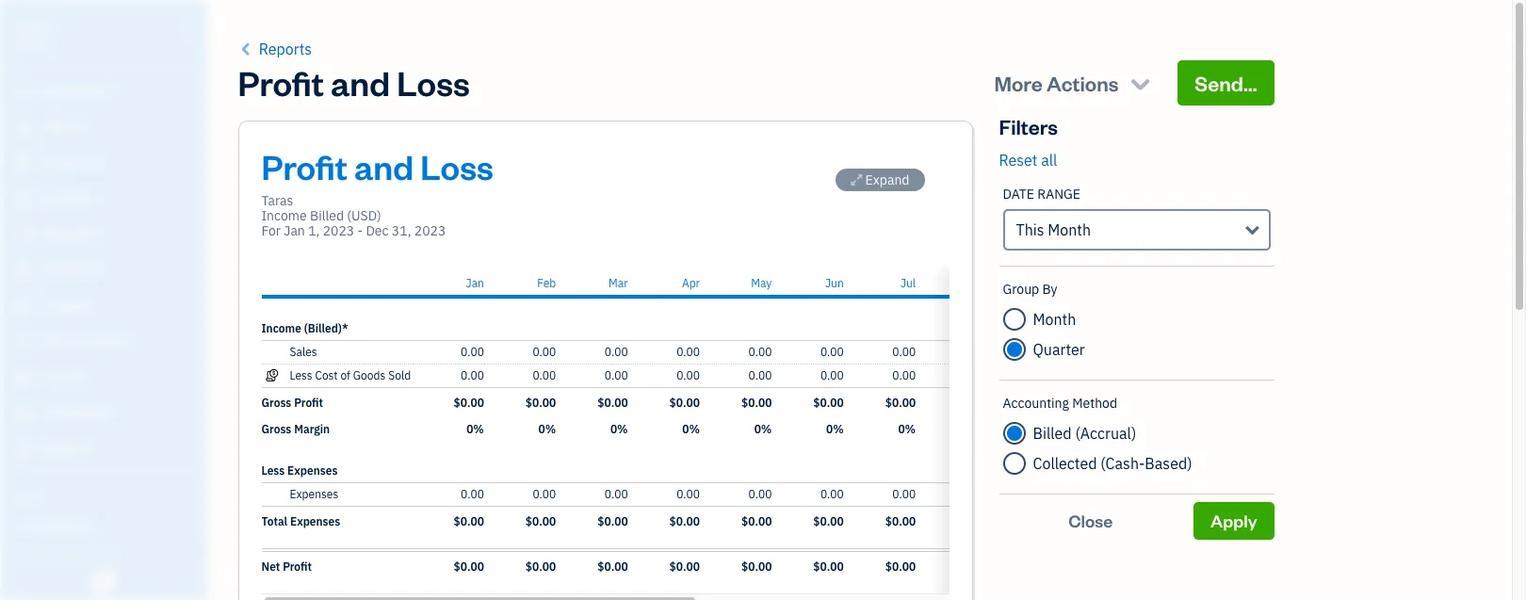 Task type: locate. For each thing, give the bounding box(es) containing it.
income
[[261, 207, 307, 224], [261, 321, 301, 335]]

1 vertical spatial loss
[[420, 144, 494, 188]]

1 horizontal spatial taras
[[261, 192, 293, 209]]

jul
[[901, 276, 916, 290]]

expand
[[866, 171, 910, 188]]

billed
[[310, 207, 344, 224], [1033, 424, 1072, 443]]

estimate image
[[12, 154, 35, 172]]

sold
[[388, 368, 411, 383]]

1 vertical spatial jan
[[466, 276, 484, 290]]

1 vertical spatial gross
[[261, 422, 291, 436]]

income (billed)*
[[261, 321, 348, 335]]

0 horizontal spatial less
[[261, 464, 285, 478]]

for
[[261, 222, 281, 239]]

taras
[[15, 17, 52, 36], [261, 192, 293, 209]]

cost
[[315, 368, 338, 383]]

jan left '1,'
[[284, 222, 305, 239]]

profit inside the profit and loss taras income billed (usd) for jan 1, 2023 - dec 31, 2023
[[261, 144, 348, 188]]

0 horizontal spatial taras
[[15, 17, 52, 36]]

0 vertical spatial jan
[[284, 222, 305, 239]]

jan left feb at left top
[[466, 276, 484, 290]]

net profit
[[261, 560, 312, 574]]

expenses down margin on the left bottom of the page
[[287, 464, 338, 478]]

accounting method
[[1003, 395, 1118, 412]]

0 horizontal spatial jan
[[284, 222, 305, 239]]

income left '1,'
[[261, 207, 307, 224]]

0.00
[[461, 345, 484, 359], [533, 345, 556, 359], [605, 345, 628, 359], [677, 345, 700, 359], [749, 345, 772, 359], [821, 345, 844, 359], [893, 345, 916, 359], [965, 345, 988, 359], [461, 368, 484, 383], [533, 368, 556, 383], [605, 368, 628, 383], [677, 368, 700, 383], [749, 368, 772, 383], [821, 368, 844, 383], [893, 368, 916, 383], [965, 368, 988, 383], [461, 487, 484, 501], [533, 487, 556, 501], [605, 487, 628, 501], [677, 487, 700, 501], [749, 487, 772, 501], [821, 487, 844, 501], [893, 487, 916, 501], [965, 487, 988, 501]]

less
[[290, 368, 312, 383], [261, 464, 285, 478]]

expenses right total
[[290, 514, 340, 529]]

group
[[1003, 281, 1039, 298]]

1 vertical spatial category image
[[261, 487, 282, 502]]

0 vertical spatial category image
[[261, 345, 282, 360]]

jan inside the profit and loss taras income billed (usd) for jan 1, 2023 - dec 31, 2023
[[284, 222, 305, 239]]

2 gross from the top
[[261, 422, 291, 436]]

4 0% from the left
[[682, 422, 700, 436]]

apr
[[682, 276, 700, 290]]

range
[[1038, 186, 1081, 203]]

expenses
[[287, 464, 338, 478], [290, 487, 338, 501], [290, 514, 340, 529]]

gross
[[261, 396, 291, 410], [261, 422, 291, 436]]

billed left -
[[310, 207, 344, 224]]

1 vertical spatial taras
[[261, 192, 293, 209]]

Date Range field
[[1003, 209, 1271, 251]]

month down range on the right of page
[[1048, 220, 1091, 239]]

0 horizontal spatial 2023
[[323, 222, 355, 239]]

close button
[[999, 502, 1183, 540]]

feb
[[537, 276, 556, 290]]

taras up for
[[261, 192, 293, 209]]

0 vertical spatial and
[[331, 60, 390, 105]]

loss for profit and loss
[[397, 60, 470, 105]]

2 vertical spatial expenses
[[290, 514, 340, 529]]

apply button
[[1194, 502, 1274, 540]]

1 category image from the top
[[261, 345, 282, 360]]

this month
[[1016, 220, 1091, 239]]

month inside field
[[1048, 220, 1091, 239]]

6 0% from the left
[[826, 422, 844, 436]]

income up the sales
[[261, 321, 301, 335]]

1 horizontal spatial jan
[[466, 276, 484, 290]]

2023 left -
[[323, 222, 355, 239]]

billed inside the profit and loss taras income billed (usd) for jan 1, 2023 - dec 31, 2023
[[310, 207, 344, 224]]

1 2023 from the left
[[323, 222, 355, 239]]

0 vertical spatial expenses
[[287, 464, 338, 478]]

1 vertical spatial and
[[354, 144, 414, 188]]

may
[[751, 276, 772, 290]]

less for less expenses
[[261, 464, 285, 478]]

category image left the sales
[[261, 345, 282, 360]]

profit and loss taras income billed (usd) for jan 1, 2023 - dec 31, 2023
[[261, 144, 494, 239]]

gross for gross margin
[[261, 422, 291, 436]]

0 vertical spatial loss
[[397, 60, 470, 105]]

and inside the profit and loss taras income billed (usd) for jan 1, 2023 - dec 31, 2023
[[354, 144, 414, 188]]

date
[[1003, 186, 1035, 203]]

1 horizontal spatial billed
[[1033, 424, 1072, 443]]

gross up the "gross margin" on the left
[[261, 396, 291, 410]]

filters
[[999, 113, 1058, 139]]

5 0% from the left
[[754, 422, 772, 436]]

1 gross from the top
[[261, 396, 291, 410]]

category image
[[261, 345, 282, 360], [261, 487, 282, 502]]

more actions
[[994, 70, 1119, 96]]

invoice image
[[12, 189, 35, 208]]

mar
[[609, 276, 628, 290]]

taras inside main 'element'
[[15, 17, 52, 36]]

$0.00
[[454, 396, 484, 410], [526, 396, 556, 410], [598, 396, 628, 410], [670, 396, 700, 410], [742, 396, 772, 410], [813, 396, 844, 410], [885, 396, 916, 410], [957, 396, 988, 410], [454, 514, 484, 529], [526, 514, 556, 529], [598, 514, 628, 529], [670, 514, 700, 529], [742, 514, 772, 529], [813, 514, 844, 529], [885, 514, 916, 529], [957, 514, 988, 529], [454, 560, 484, 574], [526, 560, 556, 574], [598, 560, 628, 574], [670, 560, 700, 574], [742, 560, 772, 574], [813, 560, 844, 574], [885, 560, 916, 574], [957, 560, 988, 574]]

0 vertical spatial gross
[[261, 396, 291, 410]]

team members image
[[14, 518, 202, 533]]

less down the "gross margin" on the left
[[261, 464, 285, 478]]

month
[[1048, 220, 1091, 239], [1033, 310, 1076, 329]]

2023 right 31,
[[414, 222, 446, 239]]

profit up '1,'
[[261, 144, 348, 188]]

taras up owner
[[15, 17, 52, 36]]

1 vertical spatial month
[[1033, 310, 1076, 329]]

loss for profit and loss taras income billed (usd) for jan 1, 2023 - dec 31, 2023
[[420, 144, 494, 188]]

this
[[1016, 220, 1045, 239]]

reset all
[[999, 151, 1058, 170]]

profit
[[238, 60, 324, 105], [261, 144, 348, 188], [294, 396, 323, 410], [283, 560, 312, 574]]

0 vertical spatial income
[[261, 207, 307, 224]]

1 vertical spatial income
[[261, 321, 301, 335]]

(usd)
[[347, 207, 381, 224]]

0 horizontal spatial billed
[[310, 207, 344, 224]]

chart image
[[12, 404, 35, 423]]

and
[[331, 60, 390, 105], [354, 144, 414, 188]]

accounting
[[1003, 395, 1069, 412]]

reports
[[259, 40, 312, 58]]

1 vertical spatial less
[[261, 464, 285, 478]]

and up "(usd)"
[[354, 144, 414, 188]]

goods
[[353, 368, 386, 383]]

group by option group
[[1003, 304, 1271, 365]]

2 income from the top
[[261, 321, 301, 335]]

31,
[[392, 222, 411, 239]]

and right reports button
[[331, 60, 390, 105]]

1 vertical spatial billed
[[1033, 424, 1072, 443]]

1 income from the top
[[261, 207, 307, 224]]

1 horizontal spatial less
[[290, 368, 312, 383]]

expenses down the less expenses
[[290, 487, 338, 501]]

total
[[261, 514, 288, 529]]

billed down accounting method
[[1033, 424, 1072, 443]]

0 vertical spatial less
[[290, 368, 312, 383]]

client image
[[12, 118, 35, 137]]

0%
[[467, 422, 484, 436], [539, 422, 556, 436], [610, 422, 628, 436], [682, 422, 700, 436], [754, 422, 772, 436], [826, 422, 844, 436], [898, 422, 916, 436], [970, 422, 988, 436]]

(billed)*
[[304, 321, 348, 335]]

income inside the profit and loss taras income billed (usd) for jan 1, 2023 - dec 31, 2023
[[261, 207, 307, 224]]

send…
[[1195, 70, 1257, 96]]

2023
[[323, 222, 355, 239], [414, 222, 446, 239]]

margin
[[294, 422, 330, 436]]

month up quarter
[[1033, 310, 1076, 329]]

jan
[[284, 222, 305, 239], [466, 276, 484, 290]]

0 vertical spatial taras
[[15, 17, 52, 36]]

gross down gross profit
[[261, 422, 291, 436]]

loss inside the profit and loss taras income billed (usd) for jan 1, 2023 - dec 31, 2023
[[420, 144, 494, 188]]

more
[[994, 70, 1043, 96]]

0 vertical spatial billed
[[310, 207, 344, 224]]

and for profit and loss taras income billed (usd) for jan 1, 2023 - dec 31, 2023
[[354, 144, 414, 188]]

2 category image from the top
[[261, 487, 282, 502]]

loss
[[397, 60, 470, 105], [420, 144, 494, 188]]

less down the sales
[[290, 368, 312, 383]]

category image up total
[[261, 487, 282, 502]]

0 vertical spatial month
[[1048, 220, 1091, 239]]

1 horizontal spatial 2023
[[414, 222, 446, 239]]

date range
[[1003, 186, 1081, 203]]



Task type: describe. For each thing, give the bounding box(es) containing it.
report image
[[12, 440, 35, 459]]

(accrual)
[[1075, 424, 1137, 443]]

gross margin
[[261, 422, 330, 436]]

1,
[[308, 222, 320, 239]]

project image
[[12, 297, 35, 316]]

expenses for total expenses
[[290, 514, 340, 529]]

1 0% from the left
[[467, 422, 484, 436]]

apps image
[[14, 488, 202, 503]]

expand button
[[836, 169, 925, 191]]

expand image
[[851, 172, 862, 188]]

actions
[[1047, 70, 1119, 96]]

chevrondown image
[[1128, 70, 1154, 96]]

category image for expenses
[[261, 487, 282, 502]]

collected (cash-based)
[[1033, 454, 1192, 473]]

accounting method option group
[[1003, 418, 1271, 479]]

gross for gross profit
[[261, 396, 291, 410]]

less expenses
[[261, 464, 338, 478]]

apply
[[1211, 510, 1257, 531]]

profit and loss
[[238, 60, 470, 105]]

billed (accrual)
[[1033, 424, 1137, 443]]

2 0% from the left
[[539, 422, 556, 436]]

gross profit
[[261, 396, 323, 410]]

collected
[[1033, 454, 1097, 473]]

and for profit and loss
[[331, 60, 390, 105]]

total expenses
[[261, 514, 340, 529]]

expense image
[[12, 261, 35, 280]]

(cash-
[[1101, 454, 1145, 473]]

3 0% from the left
[[610, 422, 628, 436]]

jun
[[825, 276, 844, 290]]

billed inside accounting method option group
[[1033, 424, 1072, 443]]

main element
[[0, 0, 269, 600]]

payment image
[[12, 225, 35, 244]]

category image for sales
[[261, 345, 282, 360]]

accounting method group
[[1003, 395, 1271, 479]]

reports button
[[238, 38, 312, 60]]

chevronleft image
[[238, 38, 255, 60]]

reset
[[999, 151, 1038, 170]]

items and services image
[[14, 548, 202, 563]]

-
[[358, 222, 363, 239]]

close
[[1069, 510, 1113, 531]]

expenses for less expenses
[[287, 464, 338, 478]]

sales
[[290, 345, 317, 359]]

taras inside the profit and loss taras income billed (usd) for jan 1, 2023 - dec 31, 2023
[[261, 192, 293, 209]]

less cost of goods sold
[[290, 368, 411, 383]]

dashboard image
[[12, 82, 35, 101]]

less for less cost of goods sold
[[290, 368, 312, 383]]

profit down reports
[[238, 60, 324, 105]]

freshbooks image
[[89, 570, 119, 593]]

dec
[[366, 222, 389, 239]]

method
[[1072, 395, 1118, 412]]

group by
[[1003, 281, 1058, 298]]

timer image
[[12, 333, 35, 351]]

by
[[1043, 281, 1058, 298]]

taras owner
[[15, 17, 52, 52]]

7 0% from the left
[[898, 422, 916, 436]]

owner
[[15, 38, 50, 52]]

more actions button
[[977, 60, 1171, 106]]

aug
[[968, 276, 988, 290]]

based)
[[1145, 454, 1192, 473]]

date range element
[[999, 171, 1274, 267]]

quarter
[[1033, 340, 1085, 359]]

reset all button
[[999, 149, 1058, 171]]

2 2023 from the left
[[414, 222, 446, 239]]

month inside group by option group
[[1033, 310, 1076, 329]]

group by group
[[1003, 281, 1271, 365]]

all
[[1041, 151, 1058, 170]]

send… button
[[1178, 60, 1274, 106]]

money image
[[12, 368, 35, 387]]

net
[[261, 560, 280, 574]]

8 0% from the left
[[970, 422, 988, 436]]

1 vertical spatial expenses
[[290, 487, 338, 501]]

of
[[341, 368, 350, 383]]

profit right net
[[283, 560, 312, 574]]

profit up margin on the left bottom of the page
[[294, 396, 323, 410]]



Task type: vqa. For each thing, say whether or not it's contained in the screenshot.
the in to the left
no



